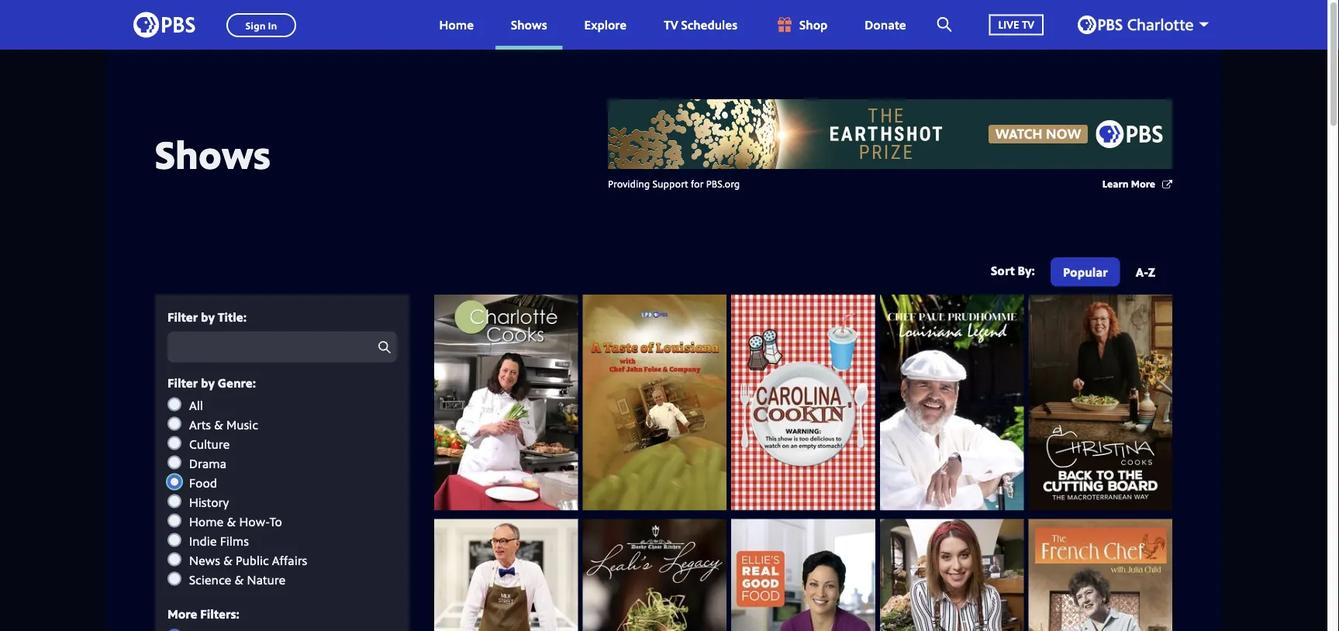 Task type: vqa. For each thing, say whether or not it's contained in the screenshot.
CHRISTINA COOKS: BACK TO THE CUTTING BOARD image
yes



Task type: describe. For each thing, give the bounding box(es) containing it.
by for title:
[[201, 308, 215, 325]]

films
[[220, 532, 249, 549]]

1 horizontal spatial home
[[439, 16, 474, 33]]

live tv
[[998, 17, 1034, 32]]

& up films
[[227, 513, 236, 530]]

science
[[189, 571, 231, 588]]

the french chef classics image
[[1028, 519, 1172, 631]]

learn
[[1102, 176, 1129, 190]]

& right "arts"
[[214, 416, 223, 433]]

culture
[[189, 436, 230, 452]]

advertisement region
[[608, 99, 1172, 169]]

more filters:
[[167, 606, 239, 622]]

& down films
[[223, 552, 233, 568]]

support
[[653, 176, 688, 190]]

by:
[[1018, 262, 1035, 279]]

ellie's real good food image
[[731, 519, 875, 631]]

pbs image
[[133, 7, 195, 42]]

indie
[[189, 532, 217, 549]]

shows link
[[496, 0, 563, 50]]

schedules
[[681, 16, 737, 33]]

shop link
[[759, 0, 843, 50]]

1 horizontal spatial tv
[[1022, 17, 1034, 32]]

arts
[[189, 416, 211, 433]]

a-z
[[1136, 263, 1155, 280]]

pbs.org
[[706, 176, 740, 190]]

explore link
[[569, 0, 642, 50]]

flavor of poland image
[[880, 519, 1024, 631]]

providing
[[608, 176, 650, 190]]

z
[[1148, 263, 1155, 280]]

Filter by Title: text field
[[167, 331, 397, 362]]

0 horizontal spatial more
[[167, 606, 197, 622]]

food
[[189, 474, 217, 491]]

to
[[269, 513, 282, 530]]

sort by:
[[991, 262, 1035, 279]]

music
[[226, 416, 258, 433]]

& down public
[[234, 571, 244, 588]]

how-
[[239, 513, 270, 530]]

genre:
[[218, 374, 256, 391]]

affairs
[[272, 552, 307, 568]]

home inside filter by genre: all arts & music culture drama food history home & how-to indie films news & public affairs science & nature
[[189, 513, 224, 530]]

1 vertical spatial shows
[[155, 127, 271, 180]]

filter by genre: all arts & music culture drama food history home & how-to indie films news & public affairs science & nature
[[167, 374, 307, 588]]

more inside "link"
[[1131, 176, 1155, 190]]

public
[[236, 552, 269, 568]]



Task type: locate. For each thing, give the bounding box(es) containing it.
learn more
[[1102, 176, 1155, 190]]

sort
[[991, 262, 1015, 279]]

live tv link
[[974, 0, 1059, 50]]

pbs charlotte image
[[1078, 16, 1193, 34]]

christopher kimball's milk street television image
[[434, 519, 578, 631]]

more
[[1131, 176, 1155, 190], [167, 606, 197, 622]]

more left filters: at the bottom
[[167, 606, 197, 622]]

tv right live
[[1022, 17, 1034, 32]]

christina cooks: back to the cutting board image
[[1028, 295, 1172, 511]]

a taste of louisiana with chef john folse & co. image
[[583, 295, 727, 510]]

home
[[439, 16, 474, 33], [189, 513, 224, 530]]

0 vertical spatial by
[[201, 308, 215, 325]]

shows
[[511, 16, 547, 33], [155, 127, 271, 180]]

sort by: element
[[1047, 257, 1168, 290]]

1 horizontal spatial shows
[[511, 16, 547, 33]]

1 filter from the top
[[167, 308, 198, 325]]

home down history
[[189, 513, 224, 530]]

1 vertical spatial more
[[167, 606, 197, 622]]

1 by from the top
[[201, 308, 215, 325]]

donate link
[[849, 0, 922, 50]]

nature
[[247, 571, 286, 588]]

filter for filter by title:
[[167, 308, 198, 325]]

title:
[[218, 308, 247, 325]]

tv schedules
[[664, 16, 737, 33]]

charlotte cooks image
[[434, 295, 578, 510]]

tv left schedules
[[664, 16, 678, 33]]

by
[[201, 308, 215, 325], [201, 374, 215, 391]]

news
[[189, 552, 220, 568]]

1 horizontal spatial more
[[1131, 176, 1155, 190]]

0 vertical spatial shows
[[511, 16, 547, 33]]

the dooky chase kitchen: leah's legacy image
[[583, 519, 727, 631]]

carolina cookin' image
[[731, 295, 875, 510]]

filter inside filter by genre: all arts & music culture drama food history home & how-to indie films news & public affairs science & nature
[[167, 374, 198, 391]]

history
[[189, 494, 229, 510]]

0 horizontal spatial home
[[189, 513, 224, 530]]

filter up 'all'
[[167, 374, 198, 391]]

1 vertical spatial by
[[201, 374, 215, 391]]

0 vertical spatial more
[[1131, 176, 1155, 190]]

live
[[998, 17, 1019, 32]]

by left title:
[[201, 308, 215, 325]]

a-
[[1136, 263, 1148, 280]]

donate
[[865, 16, 906, 33]]

providing support for pbs.org
[[608, 176, 740, 190]]

learn more link
[[1102, 176, 1172, 192]]

filter by title:
[[167, 308, 247, 325]]

1 vertical spatial filter
[[167, 374, 198, 391]]

0 horizontal spatial tv
[[664, 16, 678, 33]]

all
[[189, 397, 203, 413]]

1 vertical spatial home
[[189, 513, 224, 530]]

home left shows link
[[439, 16, 474, 33]]

shop
[[799, 16, 828, 33]]

search image
[[937, 17, 952, 32]]

explore
[[584, 16, 627, 33]]

filter by genre: element
[[167, 397, 397, 588]]

filters:
[[200, 606, 239, 622]]

2 filter from the top
[[167, 374, 198, 391]]

by for genre:
[[201, 374, 215, 391]]

&
[[214, 416, 223, 433], [227, 513, 236, 530], [223, 552, 233, 568], [234, 571, 244, 588]]

2 by from the top
[[201, 374, 215, 391]]

filter left title:
[[167, 308, 198, 325]]

chef paul prudhomme: louisiana legend image
[[880, 295, 1024, 510]]

home link
[[424, 0, 489, 50]]

filter for filter by genre: all arts & music culture drama food history home & how-to indie films news & public affairs science & nature
[[167, 374, 198, 391]]

0 horizontal spatial shows
[[155, 127, 271, 180]]

more right learn
[[1131, 176, 1155, 190]]

by up 'all'
[[201, 374, 215, 391]]

0 vertical spatial filter
[[167, 308, 198, 325]]

filter
[[167, 308, 198, 325], [167, 374, 198, 391]]

by inside filter by genre: all arts & music culture drama food history home & how-to indie films news & public affairs science & nature
[[201, 374, 215, 391]]

drama
[[189, 455, 227, 472]]

for
[[691, 176, 704, 190]]

popular
[[1063, 263, 1108, 280]]

tv schedules link
[[648, 0, 753, 50]]

tv
[[664, 16, 678, 33], [1022, 17, 1034, 32]]

0 vertical spatial home
[[439, 16, 474, 33]]



